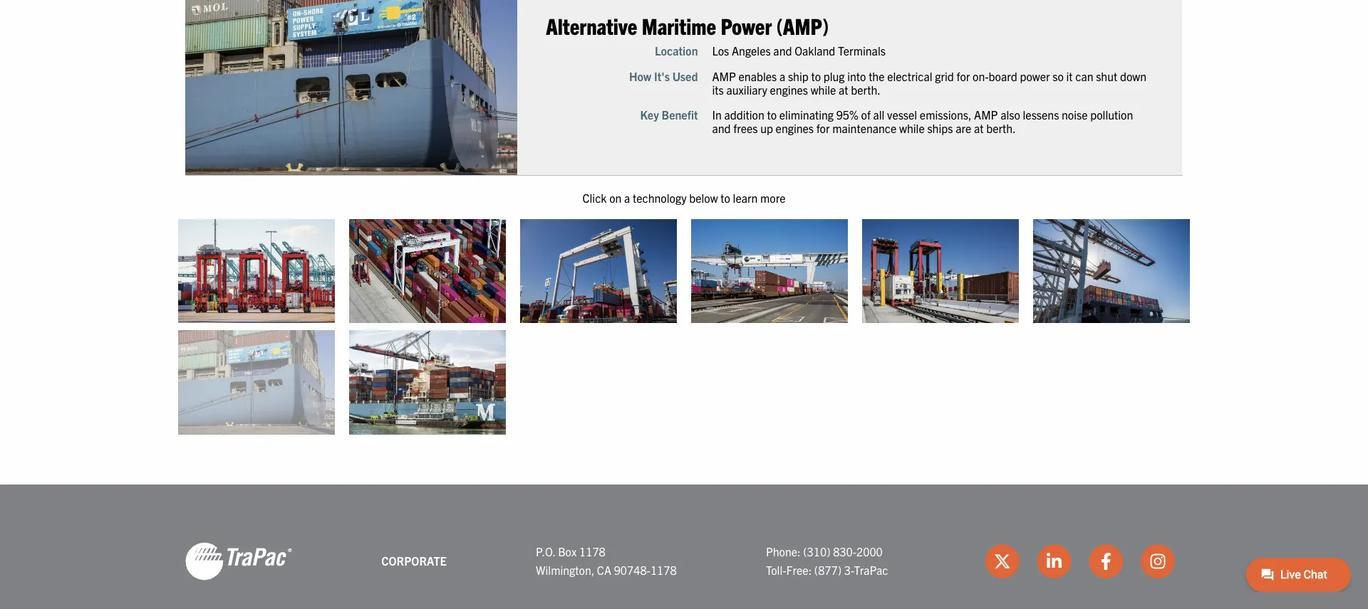 Task type: locate. For each thing, give the bounding box(es) containing it.
0 horizontal spatial amp
[[713, 69, 736, 83]]

phone:
[[766, 545, 801, 560]]

and
[[774, 44, 792, 58], [713, 121, 731, 135]]

berth. right are
[[987, 121, 1016, 135]]

engines
[[770, 82, 808, 97], [776, 121, 814, 135]]

amp inside amp enables a ship to plug into the electrical grid for on-board power so it can shut down its auxiliary engines while at berth.
[[713, 69, 736, 83]]

1 vertical spatial at
[[974, 121, 984, 135]]

1178 up ca
[[579, 545, 605, 560]]

1 horizontal spatial while
[[900, 121, 925, 135]]

vessel
[[888, 107, 918, 122]]

0 horizontal spatial at
[[839, 82, 849, 97]]

while
[[811, 82, 836, 97], [900, 121, 925, 135]]

ca
[[597, 564, 611, 578]]

at inside amp enables a ship to plug into the electrical grid for on-board power so it can shut down its auxiliary engines while at berth.
[[839, 82, 849, 97]]

0 vertical spatial amp
[[713, 69, 736, 83]]

a for ship
[[780, 69, 786, 83]]

0 horizontal spatial to
[[721, 191, 730, 205]]

and inside the in addition to eliminating 95% of all vessel emissions, amp also lessens noise pollution and frees up engines for maintenance while ships are at berth.
[[713, 121, 731, 135]]

0 vertical spatial 1178
[[579, 545, 605, 560]]

berth. inside the in addition to eliminating 95% of all vessel emissions, amp also lessens noise pollution and frees up engines for maintenance while ships are at berth.
[[987, 121, 1016, 135]]

down
[[1120, 69, 1147, 83]]

0 vertical spatial engines
[[770, 82, 808, 97]]

0 vertical spatial berth.
[[851, 82, 881, 97]]

0 horizontal spatial berth.
[[851, 82, 881, 97]]

0 vertical spatial for
[[957, 69, 970, 83]]

for left on-
[[957, 69, 970, 83]]

1 vertical spatial amp
[[974, 107, 998, 122]]

1 horizontal spatial at
[[974, 121, 984, 135]]

the
[[869, 69, 885, 83]]

angeles
[[732, 44, 771, 58]]

1 vertical spatial engines
[[776, 121, 814, 135]]

wilmington,
[[536, 564, 594, 578]]

1 horizontal spatial to
[[767, 107, 777, 122]]

engines up eliminating
[[770, 82, 808, 97]]

maritime
[[642, 11, 717, 39]]

emissions,
[[920, 107, 972, 122]]

also
[[1001, 107, 1021, 122]]

to left learn in the top right of the page
[[721, 191, 730, 205]]

0 vertical spatial to
[[812, 69, 821, 83]]

enables
[[739, 69, 777, 83]]

1178
[[579, 545, 605, 560], [650, 564, 677, 578]]

1 vertical spatial a
[[624, 191, 630, 205]]

0 vertical spatial while
[[811, 82, 836, 97]]

to right "ship"
[[812, 69, 821, 83]]

berth. up of
[[851, 82, 881, 97]]

0 horizontal spatial and
[[713, 121, 731, 135]]

into
[[848, 69, 866, 83]]

to right addition
[[767, 107, 777, 122]]

in
[[713, 107, 722, 122]]

1178 right ca
[[650, 564, 677, 578]]

phone: (310) 830-2000 toll-free: (877) 3-trapac
[[766, 545, 888, 578]]

a right on
[[624, 191, 630, 205]]

0 horizontal spatial while
[[811, 82, 836, 97]]

while right "ship"
[[811, 82, 836, 97]]

2 horizontal spatial to
[[812, 69, 821, 83]]

plug
[[824, 69, 845, 83]]

amp
[[713, 69, 736, 83], [974, 107, 998, 122]]

oakland
[[795, 44, 836, 58]]

2000
[[856, 545, 883, 560]]

and left frees
[[713, 121, 731, 135]]

auxiliary
[[727, 82, 768, 97]]

0 horizontal spatial a
[[624, 191, 630, 205]]

amp down los
[[713, 69, 736, 83]]

shut
[[1096, 69, 1118, 83]]

0 vertical spatial at
[[839, 82, 849, 97]]

to inside amp enables a ship to plug into the electrical grid for on-board power so it can shut down its auxiliary engines while at berth.
[[812, 69, 821, 83]]

for left 95%
[[817, 121, 830, 135]]

below
[[689, 191, 718, 205]]

3-
[[844, 564, 854, 578]]

pollution
[[1091, 107, 1133, 122]]

a
[[780, 69, 786, 83], [624, 191, 630, 205]]

at for are
[[974, 121, 984, 135]]

all
[[874, 107, 885, 122]]

(877)
[[814, 564, 842, 578]]

trapac los angeles automated straddle carrier image
[[178, 219, 335, 324]]

1 vertical spatial for
[[817, 121, 830, 135]]

830-
[[833, 545, 857, 560]]

benefit
[[662, 107, 698, 122]]

1 vertical spatial and
[[713, 121, 731, 135]]

p.o.
[[536, 545, 555, 560]]

to
[[812, 69, 821, 83], [767, 107, 777, 122], [721, 191, 730, 205]]

it
[[1067, 69, 1073, 83]]

2 vertical spatial to
[[721, 191, 730, 205]]

technology
[[633, 191, 687, 205]]

1 vertical spatial while
[[900, 121, 925, 135]]

berth.
[[851, 82, 881, 97], [987, 121, 1016, 135]]

a inside amp enables a ship to plug into the electrical grid for on-board power so it can shut down its auxiliary engines while at berth.
[[780, 69, 786, 83]]

amp enables a ship to plug into the electrical grid for on-board power so it can shut down its auxiliary engines while at berth.
[[713, 69, 1147, 97]]

its
[[713, 82, 724, 97]]

engines right 'up'
[[776, 121, 814, 135]]

0 vertical spatial a
[[780, 69, 786, 83]]

1 horizontal spatial and
[[774, 44, 792, 58]]

for
[[957, 69, 970, 83], [817, 121, 830, 135]]

a left "ship"
[[780, 69, 786, 83]]

berth. inside amp enables a ship to plug into the electrical grid for on-board power so it can shut down its auxiliary engines while at berth.
[[851, 82, 881, 97]]

1 vertical spatial to
[[767, 107, 777, 122]]

p.o. box 1178 wilmington, ca 90748-1178
[[536, 545, 677, 578]]

at
[[839, 82, 849, 97], [974, 121, 984, 135]]

1 horizontal spatial a
[[780, 69, 786, 83]]

1 horizontal spatial 1178
[[650, 564, 677, 578]]

can
[[1076, 69, 1094, 83]]

at inside the in addition to eliminating 95% of all vessel emissions, amp also lessens noise pollution and frees up engines for maintenance while ships are at berth.
[[974, 121, 984, 135]]

1 horizontal spatial berth.
[[987, 121, 1016, 135]]

amp left the also
[[974, 107, 998, 122]]

berth. for emissions,
[[987, 121, 1016, 135]]

up
[[761, 121, 773, 135]]

so
[[1053, 69, 1064, 83]]

at right are
[[974, 121, 984, 135]]

on-
[[973, 69, 989, 83]]

0 vertical spatial and
[[774, 44, 792, 58]]

in addition to eliminating 95% of all vessel emissions, amp also lessens noise pollution and frees up engines for maintenance while ships are at berth.
[[713, 107, 1133, 135]]

berth. for electrical
[[851, 82, 881, 97]]

1 horizontal spatial amp
[[974, 107, 998, 122]]

eliminating
[[780, 107, 834, 122]]

(amp)
[[777, 11, 829, 39]]

while left ships
[[900, 121, 925, 135]]

at up 95%
[[839, 82, 849, 97]]

footer
[[0, 485, 1368, 610]]

lessens
[[1023, 107, 1059, 122]]

while inside amp enables a ship to plug into the electrical grid for on-board power so it can shut down its auxiliary engines while at berth.
[[811, 82, 836, 97]]

1 horizontal spatial for
[[957, 69, 970, 83]]

1 vertical spatial berth.
[[987, 121, 1016, 135]]

click on a technology below to learn more
[[582, 191, 786, 205]]

0 horizontal spatial for
[[817, 121, 830, 135]]

key
[[641, 107, 659, 122]]

and up "ship"
[[774, 44, 792, 58]]



Task type: vqa. For each thing, say whether or not it's contained in the screenshot.
its
yes



Task type: describe. For each thing, give the bounding box(es) containing it.
power
[[1020, 69, 1050, 83]]

engines inside amp enables a ship to plug into the electrical grid for on-board power so it can shut down its auxiliary engines while at berth.
[[770, 82, 808, 97]]

amp inside the in addition to eliminating 95% of all vessel emissions, amp also lessens noise pollution and frees up engines for maintenance while ships are at berth.
[[974, 107, 998, 122]]

free:
[[786, 564, 812, 578]]

terminals
[[838, 44, 886, 58]]

learn
[[733, 191, 758, 205]]

trapac
[[854, 564, 888, 578]]

engines inside the in addition to eliminating 95% of all vessel emissions, amp also lessens noise pollution and frees up engines for maintenance while ships are at berth.
[[776, 121, 814, 135]]

1 vertical spatial 1178
[[650, 564, 677, 578]]

95%
[[837, 107, 859, 122]]

at for while
[[839, 82, 849, 97]]

key benefit
[[641, 107, 698, 122]]

how it's used
[[630, 69, 698, 83]]

click
[[582, 191, 607, 205]]

box
[[558, 545, 577, 560]]

alternative
[[546, 11, 638, 39]]

trapac los angeles automated radiation scanning image
[[862, 219, 1019, 324]]

maintenance
[[833, 121, 897, 135]]

board
[[989, 69, 1018, 83]]

more
[[760, 191, 786, 205]]

for inside the in addition to eliminating 95% of all vessel emissions, amp also lessens noise pollution and frees up engines for maintenance while ships are at berth.
[[817, 121, 830, 135]]

toll-
[[766, 564, 786, 578]]

are
[[956, 121, 972, 135]]

noise
[[1062, 107, 1088, 122]]

ships
[[928, 121, 953, 135]]

on
[[609, 191, 622, 205]]

ship
[[788, 69, 809, 83]]

location
[[655, 44, 698, 58]]

los angeles and oakland terminals
[[713, 44, 886, 58]]

of
[[861, 107, 871, 122]]

(310)
[[803, 545, 830, 560]]

alternative maritime power (amp)
[[546, 11, 829, 39]]

for inside amp enables a ship to plug into the electrical grid for on-board power so it can shut down its auxiliary engines while at berth.
[[957, 69, 970, 83]]

corporate
[[381, 554, 447, 569]]

it's
[[654, 69, 670, 83]]

0 horizontal spatial 1178
[[579, 545, 605, 560]]

footer containing p.o. box 1178
[[0, 485, 1368, 610]]

corporate image
[[185, 542, 292, 582]]

electrical
[[888, 69, 933, 83]]

grid
[[935, 69, 954, 83]]

trapac los angeles automated stacking crane image
[[349, 219, 506, 324]]

a for technology
[[624, 191, 630, 205]]

used
[[673, 69, 698, 83]]

power
[[721, 11, 772, 39]]

while inside the in addition to eliminating 95% of all vessel emissions, amp also lessens noise pollution and frees up engines for maintenance while ships are at berth.
[[900, 121, 925, 135]]

to inside the in addition to eliminating 95% of all vessel emissions, amp also lessens noise pollution and frees up engines for maintenance while ships are at berth.
[[767, 107, 777, 122]]

90748-
[[614, 564, 650, 578]]

addition
[[725, 107, 765, 122]]

frees
[[734, 121, 758, 135]]

how
[[630, 69, 652, 83]]

los
[[713, 44, 730, 58]]



